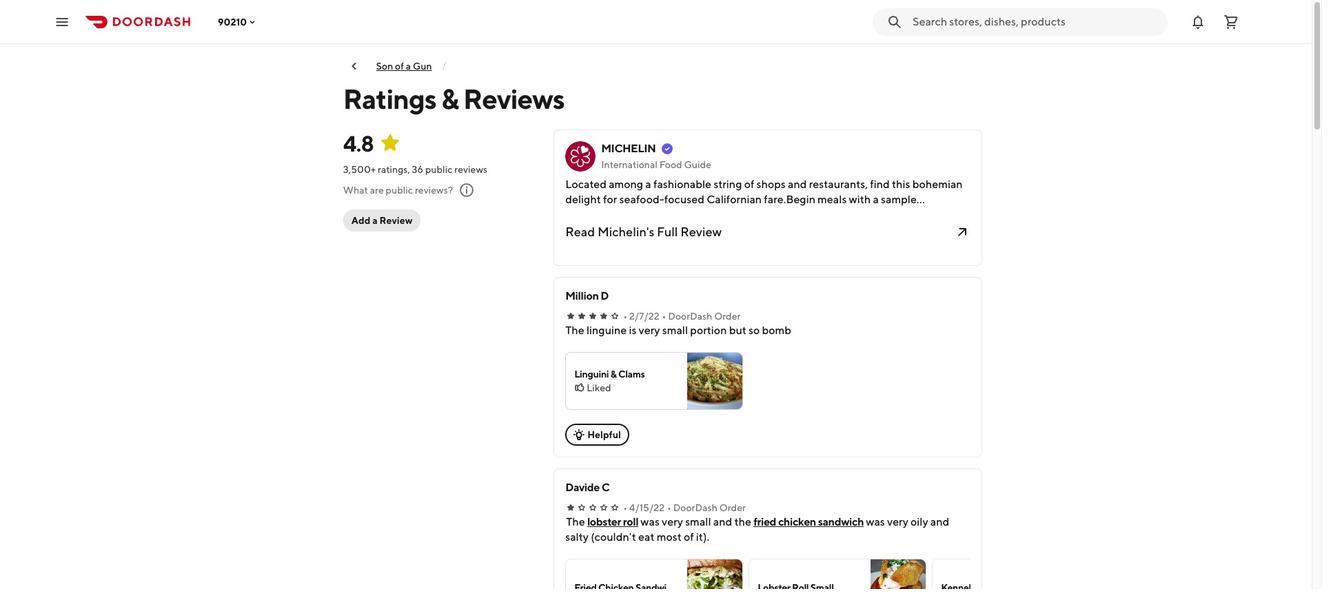 Task type: locate. For each thing, give the bounding box(es) containing it.
review
[[380, 215, 413, 226], [680, 225, 722, 239]]

read
[[565, 225, 595, 239]]

order for c
[[719, 503, 746, 514]]

•
[[623, 311, 627, 322], [662, 311, 666, 322], [623, 503, 627, 514], [667, 503, 671, 514]]

davide c
[[565, 481, 610, 494]]

fried
[[754, 516, 776, 529]]

• 4/15/22 • doordash order
[[623, 503, 746, 514]]

lobster
[[587, 516, 621, 529]]

a
[[406, 61, 411, 72], [372, 215, 378, 226]]

c
[[602, 481, 610, 494]]

fried chicken sandwich
[[754, 516, 864, 529]]

doordash right 2/7/22
[[668, 311, 712, 322]]

1 vertical spatial &
[[611, 369, 617, 380]]

international
[[601, 159, 658, 170]]

order
[[714, 311, 741, 322], [719, 503, 746, 514]]

1 vertical spatial a
[[372, 215, 378, 226]]

a right of
[[406, 61, 411, 72]]

4.8
[[343, 130, 374, 156]]

• 2/7/22 • doordash order
[[623, 311, 741, 322]]

reviews?
[[415, 185, 453, 196]]

doordash
[[668, 311, 712, 322], [673, 503, 718, 514]]

public up reviews?
[[425, 164, 453, 175]]

1 vertical spatial doordash
[[673, 503, 718, 514]]

1 vertical spatial public
[[386, 185, 413, 196]]

michelin's
[[598, 225, 655, 239]]

michelin
[[601, 142, 656, 155]]

back to store button image
[[349, 61, 360, 72]]

• left 2/7/22
[[623, 311, 627, 322]]

read michelin's full review
[[565, 225, 722, 239]]

order up fried chicken sandwich image
[[719, 503, 746, 514]]

3,500+ ratings , 36 public reviews
[[343, 164, 488, 175]]

,
[[408, 164, 410, 175]]

0 horizontal spatial review
[[380, 215, 413, 226]]

of
[[395, 61, 404, 72]]

• up roll
[[623, 503, 627, 514]]

public down ratings
[[386, 185, 413, 196]]

public
[[425, 164, 453, 175], [386, 185, 413, 196]]

1 horizontal spatial &
[[611, 369, 617, 380]]

linguini
[[574, 369, 609, 380]]

0 horizontal spatial &
[[441, 83, 458, 115]]

1 vertical spatial order
[[719, 503, 746, 514]]

fried chicken sandwich image
[[687, 560, 743, 589]]

doordash for million d
[[668, 311, 712, 322]]

linguini & clams
[[574, 369, 645, 380]]

a right add
[[372, 215, 378, 226]]

review down what are public reviews?
[[380, 215, 413, 226]]

sandwich
[[818, 516, 864, 529]]

review right the full
[[680, 225, 722, 239]]

d
[[601, 290, 609, 303]]

a inside "button"
[[372, 215, 378, 226]]

0 vertical spatial order
[[714, 311, 741, 322]]

2/7/22
[[629, 311, 659, 322]]

reviews
[[454, 164, 488, 175]]

doordash right 4/15/22
[[673, 503, 718, 514]]

lobster roll
[[587, 516, 638, 529]]

helpful button
[[565, 424, 629, 446]]

90210
[[218, 16, 247, 27]]

order up "linguini & clams" image
[[714, 311, 741, 322]]

0 horizontal spatial a
[[372, 215, 378, 226]]

0 vertical spatial doordash
[[668, 311, 712, 322]]

add a review button
[[343, 210, 421, 232]]

review inside add a review "button"
[[380, 215, 413, 226]]

&
[[441, 83, 458, 115], [611, 369, 617, 380]]

1 horizontal spatial public
[[425, 164, 453, 175]]

0 vertical spatial &
[[441, 83, 458, 115]]

1 horizontal spatial a
[[406, 61, 411, 72]]

clams
[[618, 369, 645, 380]]

full
[[657, 225, 678, 239]]



Task type: vqa. For each thing, say whether or not it's contained in the screenshot.
30 to the right
no



Task type: describe. For each thing, give the bounding box(es) containing it.
what
[[343, 185, 368, 196]]

3,500+
[[343, 164, 376, 175]]

add a review
[[351, 215, 413, 226]]

0 items, open order cart image
[[1223, 13, 1239, 30]]

international food guide
[[601, 159, 711, 170]]

doordash for davide c
[[673, 503, 718, 514]]

fried chicken sandwich button
[[754, 515, 864, 530]]

order for d
[[714, 311, 741, 322]]

0 vertical spatial a
[[406, 61, 411, 72]]

reviews
[[463, 83, 565, 115]]

davide
[[565, 481, 600, 494]]

guide
[[684, 159, 711, 170]]

4/15/22
[[629, 503, 665, 514]]

what are public reviews?
[[343, 185, 453, 196]]

notification bell image
[[1190, 13, 1206, 30]]

90210 button
[[218, 16, 258, 27]]

son of a gun link
[[376, 61, 432, 72]]

are
[[370, 185, 384, 196]]

ratings & reviews
[[343, 83, 565, 115]]

gun
[[413, 61, 432, 72]]

0 horizontal spatial public
[[386, 185, 413, 196]]

lobster roll button
[[587, 515, 638, 530]]

helpful
[[587, 429, 621, 441]]

• right 4/15/22
[[667, 503, 671, 514]]

chicken
[[778, 516, 816, 529]]

million d
[[565, 290, 609, 303]]

1 horizontal spatial review
[[680, 225, 722, 239]]

lobster roll small image
[[871, 560, 926, 589]]

add
[[351, 215, 370, 226]]

open menu image
[[54, 13, 70, 30]]

liked
[[587, 383, 611, 394]]

son of a gun
[[376, 61, 432, 72]]

ratings
[[343, 83, 436, 115]]

million
[[565, 290, 599, 303]]

food
[[660, 159, 682, 170]]

0 vertical spatial public
[[425, 164, 453, 175]]

& for linguini
[[611, 369, 617, 380]]

linguini & clams image
[[687, 353, 743, 409]]

roll
[[623, 516, 638, 529]]

• right 2/7/22
[[662, 311, 666, 322]]

son
[[376, 61, 393, 72]]

Store search: begin typing to search for stores available on DoorDash text field
[[913, 14, 1160, 29]]

ratings
[[378, 164, 408, 175]]

36
[[412, 164, 423, 175]]

& for ratings
[[441, 83, 458, 115]]



